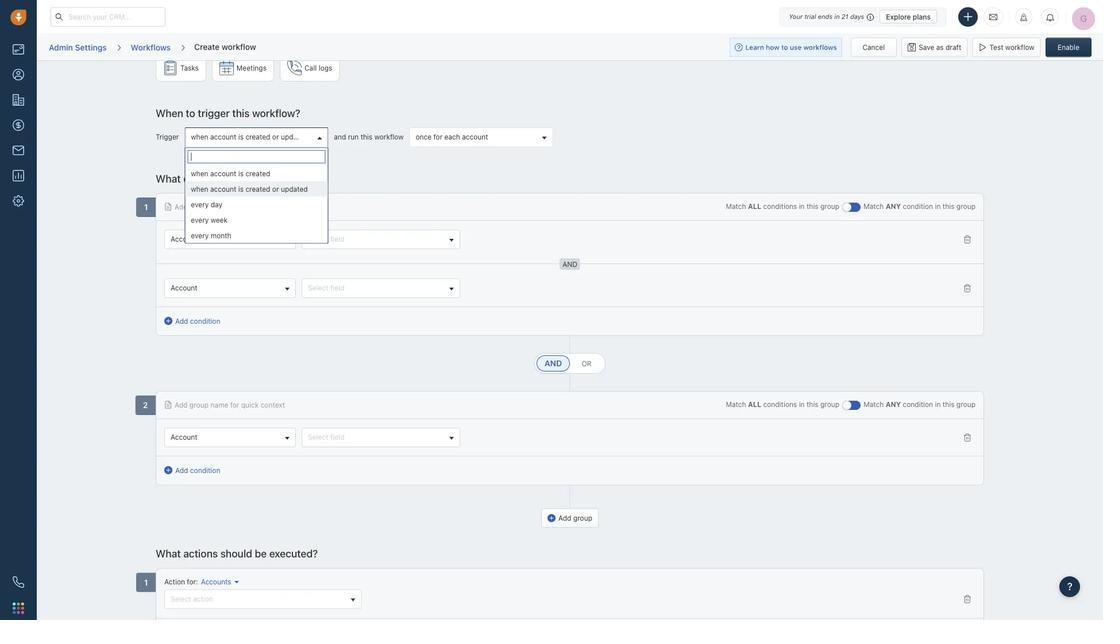 Task type: vqa. For each thing, say whether or not it's contained in the screenshot.
Add Group Name For Quick Context associated with 1st select field button from the bottom
yes



Task type: locate. For each thing, give the bounding box(es) containing it.
0 vertical spatial conditions
[[183, 173, 233, 185]]

admin settings link
[[48, 38, 107, 56]]

0 vertical spatial what
[[156, 173, 181, 185]]

meetings
[[237, 64, 267, 72]]

0 vertical spatial all
[[748, 203, 762, 211]]

1 all from the top
[[748, 203, 762, 211]]

every inside every week option
[[191, 216, 209, 224]]

add condition link
[[164, 316, 220, 327], [164, 466, 220, 476]]

workflow for test workflow
[[1006, 43, 1035, 51]]

create
[[194, 42, 220, 51]]

1 updated from the top
[[281, 133, 308, 141]]

2 vertical spatial conditions
[[764, 401, 797, 409]]

account button for 1st select field button
[[164, 230, 296, 250]]

select field for 3rd select field button from the top
[[308, 434, 345, 442]]

1 vertical spatial when
[[191, 170, 208, 178]]

trigger
[[198, 107, 230, 120]]

0 vertical spatial when account is created or updated
[[191, 133, 308, 141]]

match all conditions in this group for 1st select field button
[[726, 203, 840, 211]]

1 horizontal spatial workflow
[[375, 133, 404, 141]]

conditions for 3rd select field button from the top
[[764, 401, 797, 409]]

1 vertical spatial select field
[[308, 285, 345, 293]]

1 horizontal spatial be
[[270, 173, 282, 185]]

group inside button
[[574, 515, 593, 523]]

draft
[[946, 43, 962, 51]]

enable button
[[1046, 38, 1092, 57]]

ends
[[818, 13, 833, 20]]

2 any from the top
[[886, 401, 901, 409]]

0 vertical spatial select field
[[308, 236, 345, 244]]

0 vertical spatial any
[[886, 203, 901, 211]]

1 select field from the top
[[308, 236, 345, 244]]

Search your CRM... text field
[[51, 7, 166, 27]]

account
[[171, 236, 198, 244], [171, 285, 198, 293], [171, 434, 198, 442]]

test workflow
[[990, 43, 1035, 51]]

3 every from the top
[[191, 232, 209, 240]]

created down workflow?
[[246, 133, 270, 141]]

be left met?
[[270, 173, 282, 185]]

2 account button from the top
[[164, 279, 296, 299]]

0 horizontal spatial be
[[255, 548, 267, 561]]

2 select field from the top
[[308, 285, 345, 293]]

action
[[164, 578, 185, 587]]

match any condition in this group
[[864, 203, 976, 211], [864, 401, 976, 409]]

1 vertical spatial every
[[191, 216, 209, 224]]

be
[[270, 173, 282, 185], [255, 548, 267, 561]]

account inside button
[[462, 133, 488, 141]]

field for 2nd select field button from the top of the page
[[331, 285, 345, 293]]

2 all from the top
[[748, 401, 762, 409]]

2 is from the top
[[238, 170, 244, 178]]

select field
[[308, 236, 345, 244], [308, 285, 345, 293], [308, 434, 345, 442]]

0 vertical spatial is
[[238, 133, 244, 141]]

what for what actions should be executed?
[[156, 548, 181, 561]]

all
[[748, 203, 762, 211], [748, 401, 762, 409]]

select for 3rd select field button from the top
[[308, 434, 329, 442]]

2 when from the top
[[191, 170, 208, 178]]

3 select field from the top
[[308, 434, 345, 442]]

2 field from the top
[[331, 285, 345, 293]]

2 add condition from the top
[[175, 467, 220, 475]]

match
[[726, 203, 747, 211], [864, 203, 884, 211], [726, 401, 747, 409], [864, 401, 884, 409]]

2 vertical spatial select field button
[[302, 429, 461, 448]]

2 vertical spatial select field
[[308, 434, 345, 442]]

add condition
[[175, 318, 220, 326], [175, 467, 220, 475]]

1 what from the top
[[156, 173, 181, 185]]

field
[[331, 236, 345, 244], [331, 285, 345, 293], [331, 434, 345, 442]]

meetings button
[[212, 55, 274, 82]]

every inside every month option
[[191, 232, 209, 240]]

3 is from the top
[[238, 185, 244, 193]]

1 add condition from the top
[[175, 318, 220, 326]]

account
[[210, 133, 237, 141], [462, 133, 488, 141], [210, 170, 237, 178], [210, 185, 237, 193]]

every day
[[191, 201, 222, 209]]

every down every day
[[191, 216, 209, 224]]

updated down when account is created option
[[281, 185, 308, 193]]

executed?
[[269, 548, 318, 561]]

when for list box containing when account is created
[[191, 170, 208, 178]]

group containing tasks
[[156, 55, 985, 88]]

when inside when account is created option
[[191, 170, 208, 178]]

:
[[196, 578, 198, 587]]

2 every from the top
[[191, 216, 209, 224]]

2 vertical spatial when
[[191, 185, 208, 193]]

0 vertical spatial be
[[270, 173, 282, 185]]

should up the accounts button
[[221, 548, 252, 561]]

account button
[[164, 230, 296, 250], [164, 279, 296, 299], [164, 429, 296, 448]]

in
[[835, 13, 840, 20], [799, 203, 805, 211], [936, 203, 941, 211], [799, 401, 805, 409], [936, 401, 941, 409]]

every down every week
[[191, 232, 209, 240]]

1 account button from the top
[[164, 230, 296, 250]]

0 vertical spatial every
[[191, 201, 209, 209]]

3 account from the top
[[171, 434, 198, 442]]

should
[[235, 173, 267, 185], [221, 548, 252, 561]]

logs
[[319, 64, 332, 72]]

2 match all conditions in this group from the top
[[726, 401, 840, 409]]

2 context from the top
[[261, 402, 285, 410]]

every
[[191, 201, 209, 209], [191, 216, 209, 224], [191, 232, 209, 240]]

or link
[[570, 356, 604, 372]]

0 vertical spatial add group name for quick context
[[175, 203, 285, 211]]

0 vertical spatial created
[[246, 133, 270, 141]]

created
[[246, 133, 270, 141], [246, 170, 270, 178], [246, 185, 270, 193]]

and run this workflow
[[334, 133, 404, 141]]

every for every month
[[191, 232, 209, 240]]

0 vertical spatial match any condition in this group
[[864, 203, 976, 211]]

accounts button
[[198, 578, 239, 587]]

1 vertical spatial or
[[272, 185, 279, 193]]

select for select action button
[[171, 596, 191, 604]]

when
[[156, 107, 183, 120]]

freshworks switcher image
[[13, 603, 24, 615]]

1 name from the top
[[211, 203, 228, 211]]

1 vertical spatial add group name for quick context
[[175, 402, 285, 410]]

should for actions
[[221, 548, 252, 561]]

1 context from the top
[[261, 203, 285, 211]]

1 vertical spatial match any condition in this group
[[864, 401, 976, 409]]

updated down workflow?
[[281, 133, 308, 141]]

should up every day option
[[235, 173, 267, 185]]

2 add group name for quick context from the top
[[175, 402, 285, 410]]

phone element
[[7, 571, 30, 594]]

1 vertical spatial account
[[171, 285, 198, 293]]

select for 2nd select field button from the top of the page
[[308, 285, 329, 293]]

trigger
[[156, 133, 179, 141]]

when inside when account is created or updated dropdown button
[[191, 133, 208, 141]]

created up when account is created or updated option
[[246, 170, 270, 178]]

for
[[434, 133, 443, 141], [230, 203, 239, 211], [230, 402, 239, 410], [187, 578, 196, 587]]

1 vertical spatial add condition link
[[164, 466, 220, 476]]

0 vertical spatial name
[[211, 203, 228, 211]]

1 vertical spatial updated
[[281, 185, 308, 193]]

0 horizontal spatial workflow
[[222, 42, 256, 51]]

2 vertical spatial created
[[246, 185, 270, 193]]

when
[[191, 133, 208, 141], [191, 170, 208, 178], [191, 185, 208, 193]]

is inside dropdown button
[[238, 133, 244, 141]]

actions
[[183, 548, 218, 561]]

when account is created or updated inside dropdown button
[[191, 133, 308, 141]]

2 vertical spatial or
[[582, 360, 592, 368]]

every inside every day option
[[191, 201, 209, 209]]

1 vertical spatial context
[[261, 402, 285, 410]]

1 vertical spatial select field button
[[302, 279, 461, 299]]

0 vertical spatial account
[[171, 236, 198, 244]]

is down when to trigger this workflow?
[[238, 133, 244, 141]]

0 vertical spatial add condition link
[[164, 316, 220, 327]]

list box
[[185, 166, 328, 243]]

3 field from the top
[[331, 434, 345, 442]]

when account is created or updated down when to trigger this workflow?
[[191, 133, 308, 141]]

workflows
[[131, 42, 171, 52]]

and
[[334, 133, 346, 141], [545, 359, 562, 369], [546, 360, 561, 368]]

1 vertical spatial all
[[748, 401, 762, 409]]

3 created from the top
[[246, 185, 270, 193]]

2 what from the top
[[156, 548, 181, 561]]

0 vertical spatial quick
[[241, 203, 259, 211]]

test
[[990, 43, 1004, 51]]

workflow up meetings button
[[222, 42, 256, 51]]

every left 'day'
[[191, 201, 209, 209]]

1 vertical spatial name
[[211, 402, 228, 410]]

1 vertical spatial quick
[[241, 402, 259, 410]]

what down trigger
[[156, 173, 181, 185]]

explore
[[887, 13, 911, 21]]

when account is created or updated
[[191, 133, 308, 141], [191, 185, 308, 193]]

is up when account is created or updated option
[[238, 170, 244, 178]]

and link
[[537, 356, 570, 372], [537, 356, 570, 372]]

workflow left once
[[375, 133, 404, 141]]

3 select field button from the top
[[302, 429, 461, 448]]

1 add group name for quick context from the top
[[175, 203, 285, 211]]

select action
[[171, 596, 213, 604]]

select field button
[[302, 230, 461, 250], [302, 279, 461, 299], [302, 429, 461, 448]]

match all conditions in this group
[[726, 203, 840, 211], [726, 401, 840, 409]]

2 quick from the top
[[241, 402, 259, 410]]

3 account button from the top
[[164, 429, 296, 448]]

when account is created or updated option
[[185, 181, 328, 197]]

what up action
[[156, 548, 181, 561]]

2 created from the top
[[246, 170, 270, 178]]

workflow
[[222, 42, 256, 51], [1006, 43, 1035, 51], [375, 133, 404, 141]]

0 vertical spatial select field button
[[302, 230, 461, 250]]

0 vertical spatial context
[[261, 203, 285, 211]]

1 vertical spatial match all conditions in this group
[[726, 401, 840, 409]]

month
[[211, 232, 231, 240]]

2 horizontal spatial workflow
[[1006, 43, 1035, 51]]

be left 'executed?'
[[255, 548, 267, 561]]

workflow right test at the right top of page
[[1006, 43, 1035, 51]]

1 vertical spatial should
[[221, 548, 252, 561]]

0 vertical spatial updated
[[281, 133, 308, 141]]

updated
[[281, 133, 308, 141], [281, 185, 308, 193]]

0 vertical spatial should
[[235, 173, 267, 185]]

create workflow
[[194, 42, 256, 51]]

is for when account is created option
[[238, 170, 244, 178]]

0 vertical spatial or
[[272, 133, 279, 141]]

1 when account is created or updated from the top
[[191, 133, 308, 141]]

2 vertical spatial field
[[331, 434, 345, 442]]

0 vertical spatial add condition
[[175, 318, 220, 326]]

3 when from the top
[[191, 185, 208, 193]]

plans
[[913, 13, 931, 21]]

1 field from the top
[[331, 236, 345, 244]]

1 vertical spatial is
[[238, 170, 244, 178]]

condition
[[903, 203, 934, 211], [190, 318, 220, 326], [903, 401, 934, 409], [190, 467, 220, 475]]

1 select field button from the top
[[302, 230, 461, 250]]

account for account button corresponding to 3rd select field button from the top
[[171, 434, 198, 442]]

when account is created or updated inside option
[[191, 185, 308, 193]]

0 vertical spatial field
[[331, 236, 345, 244]]

2 when account is created or updated from the top
[[191, 185, 308, 193]]

1 match all conditions in this group from the top
[[726, 203, 840, 211]]

field for 1st select field button
[[331, 236, 345, 244]]

add group name for quick context for 1st select field button account button
[[175, 203, 285, 211]]

add group name for quick context
[[175, 203, 285, 211], [175, 402, 285, 410]]

what
[[156, 173, 181, 185], [156, 548, 181, 561]]

1 every from the top
[[191, 201, 209, 209]]

1 vertical spatial conditions
[[764, 203, 797, 211]]

2 name from the top
[[211, 402, 228, 410]]

1 quick from the top
[[241, 203, 259, 211]]

what conditions should be met?
[[156, 173, 308, 185]]

met?
[[284, 173, 308, 185]]

save
[[919, 43, 935, 51]]

1 vertical spatial be
[[255, 548, 267, 561]]

workflow inside test workflow button
[[1006, 43, 1035, 51]]

2 vertical spatial account button
[[164, 429, 296, 448]]

select
[[308, 236, 329, 244], [308, 285, 329, 293], [308, 434, 329, 442], [171, 596, 191, 604]]

group
[[821, 203, 840, 211], [957, 203, 976, 211], [190, 203, 209, 211], [821, 401, 840, 409], [957, 401, 976, 409], [190, 402, 209, 410], [574, 515, 593, 523]]

or
[[272, 133, 279, 141], [272, 185, 279, 193], [582, 360, 592, 368]]

1 any from the top
[[886, 203, 901, 211]]

1 vertical spatial field
[[331, 285, 345, 293]]

group
[[156, 55, 985, 88]]

updated inside option
[[281, 185, 308, 193]]

every for every week
[[191, 216, 209, 224]]

1 account from the top
[[171, 236, 198, 244]]

add group name for quick context for account button corresponding to 3rd select field button from the top
[[175, 402, 285, 410]]

2 vertical spatial account
[[171, 434, 198, 442]]

2 vertical spatial every
[[191, 232, 209, 240]]

is
[[238, 133, 244, 141], [238, 170, 244, 178], [238, 185, 244, 193]]

context
[[261, 203, 285, 211], [261, 402, 285, 410]]

this
[[232, 107, 250, 120], [361, 133, 373, 141], [807, 203, 819, 211], [943, 203, 955, 211], [807, 401, 819, 409], [943, 401, 955, 409]]

when account is created option
[[185, 166, 328, 181]]

days
[[851, 13, 865, 20]]

when to trigger this workflow?
[[156, 107, 301, 120]]

1 match any condition in this group from the top
[[864, 203, 976, 211]]

conditions
[[183, 173, 233, 185], [764, 203, 797, 211], [764, 401, 797, 409]]

every month option
[[185, 228, 328, 243]]

1 vertical spatial when account is created or updated
[[191, 185, 308, 193]]

is down the when account is created
[[238, 185, 244, 193]]

2 account from the top
[[171, 285, 198, 293]]

any for 3rd select field button from the top
[[886, 401, 901, 409]]

2 match any condition in this group from the top
[[864, 401, 976, 409]]

account button for 3rd select field button from the top
[[164, 429, 296, 448]]

1 vertical spatial account button
[[164, 279, 296, 299]]

0 vertical spatial when
[[191, 133, 208, 141]]

1 created from the top
[[246, 133, 270, 141]]

0 vertical spatial match all conditions in this group
[[726, 203, 840, 211]]

2 updated from the top
[[281, 185, 308, 193]]

any
[[886, 203, 901, 211], [886, 401, 901, 409]]

2 vertical spatial is
[[238, 185, 244, 193]]

add
[[175, 203, 188, 211], [175, 318, 188, 326], [175, 402, 188, 410], [175, 467, 188, 475], [559, 515, 572, 523]]

1 vertical spatial what
[[156, 548, 181, 561]]

accounts
[[201, 578, 231, 587]]

1 is from the top
[[238, 133, 244, 141]]

created up every day option
[[246, 185, 270, 193]]

1 vertical spatial add condition
[[175, 467, 220, 475]]

what actions should be executed?
[[156, 548, 318, 561]]

1 vertical spatial any
[[886, 401, 901, 409]]

0 vertical spatial account button
[[164, 230, 296, 250]]

admin
[[49, 42, 73, 52]]

None search field
[[188, 150, 326, 164]]

1 when from the top
[[191, 133, 208, 141]]

1 vertical spatial created
[[246, 170, 270, 178]]

context for 1st select field button
[[261, 203, 285, 211]]

when account is created or updated up every day option
[[191, 185, 308, 193]]



Task type: describe. For each thing, give the bounding box(es) containing it.
day
[[211, 201, 222, 209]]

as
[[937, 43, 944, 51]]

2 add condition link from the top
[[164, 466, 220, 476]]

select for 1st select field button
[[308, 236, 329, 244]]

created for when account is created option
[[246, 170, 270, 178]]

add condition for 2nd add condition link from the bottom
[[175, 318, 220, 326]]

for inside button
[[434, 133, 443, 141]]

email image
[[990, 12, 998, 22]]

run
[[348, 133, 359, 141]]

1 add condition link from the top
[[164, 316, 220, 327]]

week
[[211, 216, 228, 224]]

once
[[416, 133, 432, 141]]

list box containing when account is created
[[185, 166, 328, 243]]

quick for 1st select field button
[[241, 203, 259, 211]]

is for when account is created or updated option
[[238, 185, 244, 193]]

save as draft
[[919, 43, 962, 51]]

conditions for 1st select field button
[[764, 203, 797, 211]]

every day option
[[185, 197, 328, 212]]

add condition for second add condition link
[[175, 467, 220, 475]]

workflow for create workflow
[[222, 42, 256, 51]]

match all conditions in this group for 3rd select field button from the top
[[726, 401, 840, 409]]

add inside button
[[559, 515, 572, 523]]

enable
[[1058, 43, 1080, 51]]

when account is created
[[191, 170, 270, 178]]

admin settings
[[49, 42, 107, 52]]

every for every day
[[191, 201, 209, 209]]

all for 3rd select field button from the top
[[748, 401, 762, 409]]

select action button
[[164, 590, 362, 610]]

your trial ends in 21 days
[[789, 13, 865, 20]]

or inside or link
[[582, 360, 592, 368]]

be for met?
[[270, 173, 282, 185]]

action for :
[[164, 578, 198, 587]]

action
[[193, 596, 213, 604]]

updated inside dropdown button
[[281, 133, 308, 141]]

or inside when account is created or updated dropdown button
[[272, 133, 279, 141]]

every week option
[[185, 212, 328, 228]]

21
[[842, 13, 849, 20]]

all for 1st select field button
[[748, 203, 762, 211]]

trial
[[805, 13, 817, 20]]

select field for 2nd select field button from the top of the page
[[308, 285, 345, 293]]

tasks button
[[156, 55, 206, 82]]

quick for 3rd select field button from the top
[[241, 402, 259, 410]]

cancel
[[863, 43, 885, 51]]

every month
[[191, 232, 231, 240]]

should for conditions
[[235, 173, 267, 185]]

explore plans link
[[880, 10, 938, 24]]

call logs
[[305, 64, 332, 72]]

explore plans
[[887, 13, 931, 21]]

cancel button
[[851, 38, 897, 57]]

account inside dropdown button
[[210, 133, 237, 141]]

name for 1st select field button account button
[[211, 203, 228, 211]]

test workflow button
[[973, 38, 1041, 57]]

name for account button corresponding to 3rd select field button from the top
[[211, 402, 228, 410]]

call
[[305, 64, 317, 72]]

context for 3rd select field button from the top
[[261, 402, 285, 410]]

save as draft button
[[902, 38, 968, 57]]

when inside when account is created or updated option
[[191, 185, 208, 193]]

or inside when account is created or updated option
[[272, 185, 279, 193]]

any for 1st select field button
[[886, 203, 901, 211]]

workflows link
[[130, 38, 171, 56]]

call logs button
[[280, 55, 340, 82]]

select field for 1st select field button
[[308, 236, 345, 244]]

account button for 2nd select field button from the top of the page
[[164, 279, 296, 299]]

each
[[445, 133, 460, 141]]

phone image
[[13, 577, 24, 589]]

add group
[[559, 515, 593, 523]]

every week
[[191, 216, 228, 224]]

2 select field button from the top
[[302, 279, 461, 299]]

created inside dropdown button
[[246, 133, 270, 141]]

settings
[[75, 42, 107, 52]]

workflow?
[[252, 107, 301, 120]]

when account is created or updated button
[[185, 128, 328, 147]]

account for 1st select field button account button
[[171, 236, 198, 244]]

to
[[186, 107, 195, 120]]

what for what conditions should be met?
[[156, 173, 181, 185]]

once for each account
[[416, 133, 488, 141]]

add group button
[[542, 509, 599, 529]]

created for when account is created or updated option
[[246, 185, 270, 193]]

account for account button related to 2nd select field button from the top of the page
[[171, 285, 198, 293]]

when for when account is created or updated dropdown button
[[191, 133, 208, 141]]

tasks
[[181, 64, 199, 72]]

your
[[789, 13, 803, 20]]

be for executed?
[[255, 548, 267, 561]]

once for each account button
[[410, 128, 553, 147]]

field for 3rd select field button from the top
[[331, 434, 345, 442]]



